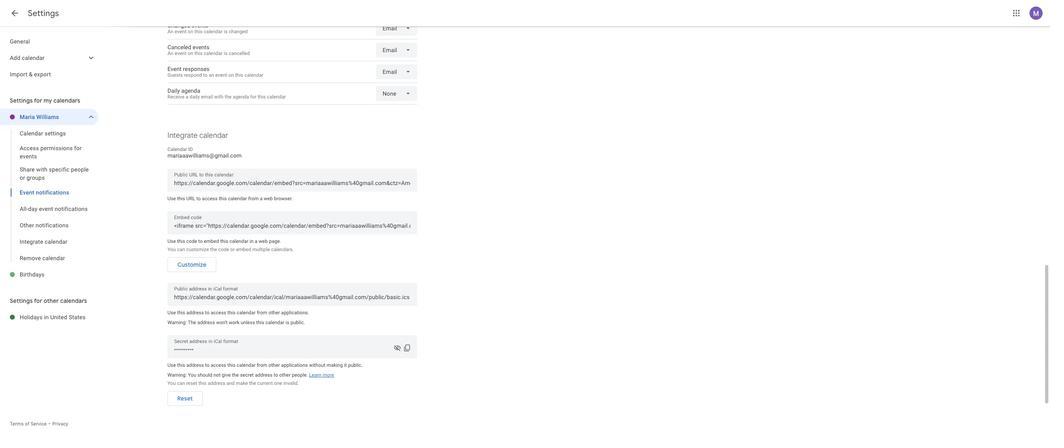 Task type: vqa. For each thing, say whether or not it's contained in the screenshot.
bottommost Settings
yes



Task type: locate. For each thing, give the bounding box(es) containing it.
2 vertical spatial a
[[255, 239, 258, 244]]

from for web
[[248, 196, 259, 202]]

this
[[195, 29, 203, 35], [195, 51, 203, 56], [235, 72, 243, 78], [258, 94, 266, 100], [177, 196, 185, 202], [219, 196, 227, 202], [177, 239, 185, 244], [220, 239, 228, 244], [177, 310, 185, 316], [228, 310, 236, 316], [256, 320, 264, 326], [177, 363, 185, 369], [228, 363, 236, 369], [199, 381, 207, 387]]

0 vertical spatial integrate calendar
[[168, 131, 228, 141]]

can left reset
[[177, 381, 185, 387]]

calendars right my
[[54, 97, 80, 104]]

1 use from the top
[[168, 196, 176, 202]]

calendar inside tree
[[20, 130, 43, 137]]

0 vertical spatial calendar
[[20, 130, 43, 137]]

0 vertical spatial can
[[177, 247, 185, 253]]

or down "use this code to embed this calendar in a web page."
[[231, 247, 235, 253]]

0 vertical spatial on
[[188, 29, 193, 35]]

0 vertical spatial integrate
[[168, 131, 198, 141]]

is down applications.
[[286, 320, 290, 326]]

0 vertical spatial notifications
[[36, 189, 69, 196]]

1 horizontal spatial code
[[219, 247, 229, 253]]

web left browser.
[[264, 196, 273, 202]]

0 vertical spatial you
[[168, 247, 176, 253]]

notifications down event notifications
[[55, 206, 88, 212]]

0 horizontal spatial integrate calendar
[[20, 239, 67, 245]]

changed events an event on this calendar is changed
[[168, 22, 248, 35]]

the right email
[[225, 94, 232, 100]]

an inside the "canceled events an event on this calendar is cancelled"
[[168, 51, 174, 56]]

0 vertical spatial from
[[248, 196, 259, 202]]

can left customize
[[177, 247, 185, 253]]

warning: inside use this address to access this calendar from other applications without making it public. warning: you should not give the secret address to other people. learn more
[[168, 373, 187, 378]]

settings right "go back" icon
[[28, 8, 59, 18]]

cancelled
[[229, 51, 250, 56]]

1 vertical spatial settings
[[10, 97, 33, 104]]

2 can from the top
[[177, 381, 185, 387]]

an for canceled events
[[168, 51, 174, 56]]

you inside use this address to access this calendar from other applications without making it public. warning: you should not give the secret address to other people. learn more
[[188, 373, 196, 378]]

calendar left id
[[168, 147, 187, 152]]

from up current
[[257, 363, 268, 369]]

1 vertical spatial or
[[231, 247, 235, 253]]

2 warning: from the top
[[168, 373, 187, 378]]

from left browser.
[[248, 196, 259, 202]]

an up guests
[[168, 51, 174, 56]]

changed
[[229, 29, 248, 35]]

0 horizontal spatial a
[[186, 94, 189, 100]]

a for use this url to access this calendar from a web browser.
[[260, 196, 263, 202]]

is left cancelled
[[224, 51, 228, 56]]

integrate up remove
[[20, 239, 43, 245]]

other up holidays in united states
[[44, 297, 59, 305]]

1 horizontal spatial calendar
[[168, 147, 187, 152]]

0 vertical spatial events
[[192, 22, 209, 29]]

event up all-
[[20, 189, 34, 196]]

2 vertical spatial events
[[20, 153, 37, 160]]

all-
[[20, 206, 28, 212]]

address down not
[[208, 381, 225, 387]]

2 horizontal spatial a
[[260, 196, 263, 202]]

a for use this code to embed this calendar in a web page.
[[255, 239, 258, 244]]

other left applications.
[[269, 310, 280, 316]]

you left reset
[[168, 381, 176, 387]]

can for reset
[[177, 381, 185, 387]]

2 vertical spatial is
[[286, 320, 290, 326]]

terms of service link
[[10, 422, 47, 427]]

use this address to access this calendar from other applications without making it public. warning: you should not give the secret address to other people. learn more
[[168, 363, 363, 378]]

1 can from the top
[[177, 247, 185, 253]]

0 vertical spatial access
[[202, 196, 218, 202]]

2 vertical spatial from
[[257, 363, 268, 369]]

daily agenda receive a daily email with the agenda for this calendar
[[168, 88, 286, 100]]

0 horizontal spatial or
[[20, 175, 25, 181]]

specific
[[49, 166, 70, 173]]

1 horizontal spatial or
[[231, 247, 235, 253]]

1 vertical spatial integrate calendar
[[20, 239, 67, 245]]

settings up holidays
[[10, 297, 33, 305]]

access for use this address to access this calendar from other applications. warning: the address won't work unless this calendar is public.
[[211, 310, 226, 316]]

event inside settings for my calendars tree
[[20, 189, 34, 196]]

use inside 'use this address to access this calendar from other applications. warning: the address won't work unless this calendar is public.'
[[168, 310, 176, 316]]

access right url
[[202, 196, 218, 202]]

access inside use this address to access this calendar from other applications without making it public. warning: you should not give the secret address to other people. learn more
[[211, 363, 226, 369]]

1 horizontal spatial in
[[250, 239, 254, 244]]

access up 'won't'
[[211, 310, 226, 316]]

1 horizontal spatial public.
[[348, 363, 363, 369]]

reset button
[[168, 389, 203, 409]]

0 vertical spatial a
[[186, 94, 189, 100]]

2 vertical spatial on
[[229, 72, 234, 78]]

1 vertical spatial is
[[224, 51, 228, 56]]

0 vertical spatial is
[[224, 29, 228, 35]]

public. inside 'use this address to access this calendar from other applications. warning: the address won't work unless this calendar is public.'
[[291, 320, 305, 326]]

event
[[175, 29, 187, 35], [175, 51, 187, 56], [216, 72, 227, 78], [39, 206, 53, 212]]

event right day
[[39, 206, 53, 212]]

0 vertical spatial an
[[168, 29, 174, 35]]

public. right it
[[348, 363, 363, 369]]

settings up maria
[[10, 97, 33, 104]]

notifications down all-day event notifications
[[36, 222, 69, 229]]

integrate calendar up id
[[168, 131, 228, 141]]

1 horizontal spatial with
[[214, 94, 224, 100]]

event inside the "canceled events an event on this calendar is cancelled"
[[175, 51, 187, 56]]

integrate up id
[[168, 131, 198, 141]]

in left united
[[44, 314, 49, 321]]

calendars
[[54, 97, 80, 104], [60, 297, 87, 305]]

event inside event responses guests respond to an event on this calendar
[[168, 66, 182, 72]]

access up not
[[211, 363, 226, 369]]

from left applications.
[[257, 310, 268, 316]]

other
[[44, 297, 59, 305], [269, 310, 280, 316], [269, 363, 280, 369], [279, 373, 291, 378]]

the inside use this address to access this calendar from other applications without making it public. warning: you should not give the secret address to other people. learn more
[[232, 373, 239, 378]]

code down "use this code to embed this calendar in a web page."
[[219, 247, 229, 253]]

0 vertical spatial public.
[[291, 320, 305, 326]]

event for event notifications
[[20, 189, 34, 196]]

permissions
[[40, 145, 73, 152]]

day
[[28, 206, 37, 212]]

code up customize
[[186, 239, 197, 244]]

events down changed events an event on this calendar is changed
[[193, 44, 210, 51]]

0 vertical spatial web
[[264, 196, 273, 202]]

warning: up reset
[[168, 373, 187, 378]]

event left 'respond'
[[168, 66, 182, 72]]

without
[[309, 363, 326, 369]]

warning: inside 'use this address to access this calendar from other applications. warning: the address won't work unless this calendar is public.'
[[168, 320, 187, 326]]

warning:
[[168, 320, 187, 326], [168, 373, 187, 378]]

1 vertical spatial on
[[188, 51, 193, 56]]

1 vertical spatial integrate
[[20, 239, 43, 245]]

1 vertical spatial calendar
[[168, 147, 187, 152]]

events inside changed events an event on this calendar is changed
[[192, 22, 209, 29]]

1 warning: from the top
[[168, 320, 187, 326]]

2 an from the top
[[168, 51, 174, 56]]

an up canceled
[[168, 29, 174, 35]]

states
[[69, 314, 86, 321]]

notifications
[[36, 189, 69, 196], [55, 206, 88, 212], [36, 222, 69, 229]]

event notifications
[[20, 189, 69, 196]]

1 vertical spatial warning:
[[168, 373, 187, 378]]

share with specific people or groups
[[20, 166, 89, 181]]

1 vertical spatial access
[[211, 310, 226, 316]]

1 horizontal spatial a
[[255, 239, 258, 244]]

2 vertical spatial notifications
[[36, 222, 69, 229]]

1 vertical spatial calendars
[[60, 297, 87, 305]]

on inside changed events an event on this calendar is changed
[[188, 29, 193, 35]]

you up reset
[[188, 373, 196, 378]]

tree
[[0, 33, 99, 83]]

3 use from the top
[[168, 310, 176, 316]]

other notifications
[[20, 222, 69, 229]]

0 vertical spatial with
[[214, 94, 224, 100]]

a inside daily agenda receive a daily email with the agenda for this calendar
[[186, 94, 189, 100]]

settings heading
[[28, 8, 59, 18]]

use inside use this address to access this calendar from other applications without making it public. warning: you should not give the secret address to other people. learn more
[[168, 363, 176, 369]]

events right changed at the top of page
[[192, 22, 209, 29]]

1 horizontal spatial embed
[[236, 247, 251, 253]]

other inside 'use this address to access this calendar from other applications. warning: the address won't work unless this calendar is public.'
[[269, 310, 280, 316]]

or down share
[[20, 175, 25, 181]]

events inside the "canceled events an event on this calendar is cancelled"
[[193, 44, 210, 51]]

more
[[323, 373, 334, 378]]

0 horizontal spatial integrate
[[20, 239, 43, 245]]

is left changed
[[224, 29, 228, 35]]

events down the access
[[20, 153, 37, 160]]

id
[[188, 147, 193, 152]]

event right an
[[216, 72, 227, 78]]

on
[[188, 29, 193, 35], [188, 51, 193, 56], [229, 72, 234, 78]]

from inside use this address to access this calendar from other applications without making it public. warning: you should not give the secret address to other people. learn more
[[257, 363, 268, 369]]

in up "multiple"
[[250, 239, 254, 244]]

2 vertical spatial access
[[211, 363, 226, 369]]

settings for settings for other calendars
[[10, 297, 33, 305]]

from inside 'use this address to access this calendar from other applications. warning: the address won't work unless this calendar is public.'
[[257, 310, 268, 316]]

group
[[0, 125, 99, 267]]

address
[[186, 310, 204, 316], [197, 320, 215, 326], [186, 363, 204, 369], [255, 373, 273, 378], [208, 381, 225, 387]]

is inside 'use this address to access this calendar from other applications. warning: the address won't work unless this calendar is public.'
[[286, 320, 290, 326]]

is inside changed events an event on this calendar is changed
[[224, 29, 228, 35]]

2 vertical spatial settings
[[10, 297, 33, 305]]

a left daily
[[186, 94, 189, 100]]

calendar inside changed events an event on this calendar is changed
[[204, 29, 223, 35]]

integrate calendar down other notifications
[[20, 239, 67, 245]]

calendars for settings for other calendars
[[60, 297, 87, 305]]

to for use this address to access this calendar from other applications without making it public. warning: you should not give the secret address to other people. learn more
[[205, 363, 210, 369]]

on up daily agenda receive a daily email with the agenda for this calendar
[[229, 72, 234, 78]]

calendar inside calendar id mariaaawilliams@gmail.com
[[168, 147, 187, 152]]

1 vertical spatial with
[[36, 166, 47, 173]]

0 horizontal spatial agenda
[[181, 88, 200, 94]]

unless
[[241, 320, 255, 326]]

agenda down 'respond'
[[181, 88, 200, 94]]

1 an from the top
[[168, 29, 174, 35]]

you can reset this address and make the current one invalid.
[[168, 381, 299, 387]]

web up "multiple"
[[259, 239, 268, 244]]

1 vertical spatial events
[[193, 44, 210, 51]]

email
[[201, 94, 213, 100]]

event inside settings for my calendars tree
[[39, 206, 53, 212]]

events
[[192, 22, 209, 29], [193, 44, 210, 51], [20, 153, 37, 160]]

embed left "multiple"
[[236, 247, 251, 253]]

0 horizontal spatial code
[[186, 239, 197, 244]]

None text field
[[174, 220, 411, 232], [174, 292, 411, 303], [174, 344, 411, 356], [174, 220, 411, 232], [174, 292, 411, 303], [174, 344, 411, 356]]

1 horizontal spatial integrate calendar
[[168, 131, 228, 141]]

2 vertical spatial you
[[168, 381, 176, 387]]

0 vertical spatial calendars
[[54, 97, 80, 104]]

1 vertical spatial from
[[257, 310, 268, 316]]

an inside changed events an event on this calendar is changed
[[168, 29, 174, 35]]

privacy link
[[52, 422, 68, 427]]

calendar up the access
[[20, 130, 43, 137]]

use
[[168, 196, 176, 202], [168, 239, 176, 244], [168, 310, 176, 316], [168, 363, 176, 369]]

1 vertical spatial can
[[177, 381, 185, 387]]

4 use from the top
[[168, 363, 176, 369]]

other up invalid.
[[279, 373, 291, 378]]

event up canceled
[[175, 29, 187, 35]]

0 vertical spatial or
[[20, 175, 25, 181]]

use this address to access this calendar from other applications. warning: the address won't work unless this calendar is public.
[[168, 310, 309, 326]]

use for use this address to access this calendar from other applications without making it public. warning: you should not give the secret address to other people. learn more
[[168, 363, 176, 369]]

changed
[[168, 22, 190, 29]]

secret
[[240, 373, 254, 378]]

service
[[31, 422, 47, 427]]

on inside the "canceled events an event on this calendar is cancelled"
[[188, 51, 193, 56]]

public.
[[291, 320, 305, 326], [348, 363, 363, 369]]

1 vertical spatial web
[[259, 239, 268, 244]]

0 vertical spatial event
[[168, 66, 182, 72]]

on up the responses on the left
[[188, 51, 193, 56]]

give
[[222, 373, 231, 378]]

0 horizontal spatial embed
[[204, 239, 219, 244]]

maria williams tree item
[[0, 109, 99, 125]]

0 vertical spatial code
[[186, 239, 197, 244]]

event inside event responses guests respond to an event on this calendar
[[216, 72, 227, 78]]

None field
[[376, 21, 417, 36], [376, 43, 417, 58], [376, 65, 417, 79], [376, 86, 417, 101], [376, 21, 417, 36], [376, 43, 417, 58], [376, 65, 417, 79], [376, 86, 417, 101]]

1 vertical spatial an
[[168, 51, 174, 56]]

calendars up "states"
[[60, 297, 87, 305]]

you left customize
[[168, 247, 176, 253]]

embed up customize
[[204, 239, 219, 244]]

the
[[188, 320, 196, 326]]

from for applications
[[257, 363, 268, 369]]

a
[[186, 94, 189, 100], [260, 196, 263, 202], [255, 239, 258, 244]]

terms
[[10, 422, 24, 427]]

web for page.
[[259, 239, 268, 244]]

this inside changed events an event on this calendar is changed
[[195, 29, 203, 35]]

calendar for calendar id mariaaawilliams@gmail.com
[[168, 147, 187, 152]]

remove
[[20, 255, 41, 262]]

1 vertical spatial event
[[20, 189, 34, 196]]

access
[[202, 196, 218, 202], [211, 310, 226, 316], [211, 363, 226, 369]]

is for changed events
[[224, 29, 228, 35]]

birthdays link
[[20, 267, 99, 283]]

the
[[225, 94, 232, 100], [210, 247, 217, 253], [232, 373, 239, 378], [249, 381, 256, 387]]

1 vertical spatial a
[[260, 196, 263, 202]]

a left browser.
[[260, 196, 263, 202]]

integrate calendar
[[168, 131, 228, 141], [20, 239, 67, 245]]

is inside the "canceled events an event on this calendar is cancelled"
[[224, 51, 228, 56]]

event
[[168, 66, 182, 72], [20, 189, 34, 196]]

settings for other calendars
[[10, 297, 87, 305]]

1 vertical spatial you
[[188, 373, 196, 378]]

can
[[177, 247, 185, 253], [177, 381, 185, 387]]

0 vertical spatial settings
[[28, 8, 59, 18]]

1 vertical spatial public.
[[348, 363, 363, 369]]

page.
[[269, 239, 281, 244]]

or
[[20, 175, 25, 181], [231, 247, 235, 253]]

an
[[168, 29, 174, 35], [168, 51, 174, 56]]

with right email
[[214, 94, 224, 100]]

on up canceled
[[188, 29, 193, 35]]

access inside 'use this address to access this calendar from other applications. warning: the address won't work unless this calendar is public.'
[[211, 310, 226, 316]]

0 horizontal spatial event
[[20, 189, 34, 196]]

1 horizontal spatial event
[[168, 66, 182, 72]]

access for use this url to access this calendar from a web browser.
[[202, 196, 218, 202]]

to inside 'use this address to access this calendar from other applications. warning: the address won't work unless this calendar is public.'
[[205, 310, 210, 316]]

for
[[250, 94, 257, 100], [34, 97, 42, 104], [74, 145, 82, 152], [34, 297, 42, 305]]

with inside 'share with specific people or groups'
[[36, 166, 47, 173]]

settings for settings
[[28, 8, 59, 18]]

for inside access permissions for events
[[74, 145, 82, 152]]

the inside daily agenda receive a daily email with the agenda for this calendar
[[225, 94, 232, 100]]

2 use from the top
[[168, 239, 176, 244]]

not
[[214, 373, 221, 378]]

0 horizontal spatial in
[[44, 314, 49, 321]]

integrate inside settings for my calendars tree
[[20, 239, 43, 245]]

agenda
[[181, 88, 200, 94], [233, 94, 249, 100]]

from
[[248, 196, 259, 202], [257, 310, 268, 316], [257, 363, 268, 369]]

a up "multiple"
[[255, 239, 258, 244]]

integrate calendar inside settings for my calendars tree
[[20, 239, 67, 245]]

0 horizontal spatial calendar
[[20, 130, 43, 137]]

invalid.
[[284, 381, 299, 387]]

0 vertical spatial warning:
[[168, 320, 187, 326]]

warning: left the
[[168, 320, 187, 326]]

code
[[186, 239, 197, 244], [219, 247, 229, 253]]

with up groups
[[36, 166, 47, 173]]

1 vertical spatial in
[[44, 314, 49, 321]]

public. down applications.
[[291, 320, 305, 326]]

event up the responses on the left
[[175, 51, 187, 56]]

the up the 'you can reset this address and make the current one invalid.' at left bottom
[[232, 373, 239, 378]]

notifications up all-day event notifications
[[36, 189, 69, 196]]

0 horizontal spatial with
[[36, 166, 47, 173]]

canceled events an event on this calendar is cancelled
[[168, 44, 250, 56]]

1 vertical spatial code
[[219, 247, 229, 253]]

agenda right email
[[233, 94, 249, 100]]

with
[[214, 94, 224, 100], [36, 166, 47, 173]]

this inside event responses guests respond to an event on this calendar
[[235, 72, 243, 78]]

applications.
[[281, 310, 309, 316]]

public. inside use this address to access this calendar from other applications without making it public. warning: you should not give the secret address to other people. learn more
[[348, 363, 363, 369]]

0 horizontal spatial public.
[[291, 320, 305, 326]]

maria
[[20, 114, 35, 120]]

you can customize the code or embed multiple calendars.
[[168, 247, 294, 253]]

None text field
[[174, 177, 411, 189]]



Task type: describe. For each thing, give the bounding box(es) containing it.
birthdays tree item
[[0, 267, 99, 283]]

one
[[274, 381, 282, 387]]

–
[[48, 422, 51, 427]]

use for use this address to access this calendar from other applications. warning: the address won't work unless this calendar is public.
[[168, 310, 176, 316]]

access permissions for events
[[20, 145, 82, 160]]

to inside event responses guests respond to an event on this calendar
[[203, 72, 208, 78]]

terms of service – privacy
[[10, 422, 68, 427]]

an
[[209, 72, 214, 78]]

and
[[227, 381, 235, 387]]

this inside the "canceled events an event on this calendar is cancelled"
[[195, 51, 203, 56]]

to for use this code to embed this calendar in a web page.
[[198, 239, 203, 244]]

calendars.
[[271, 247, 294, 253]]

guests
[[168, 72, 183, 78]]

to for use this url to access this calendar from a web browser.
[[197, 196, 201, 202]]

export
[[34, 71, 51, 78]]

receive
[[168, 94, 185, 100]]

group containing calendar settings
[[0, 125, 99, 267]]

address up the should
[[186, 363, 204, 369]]

1 vertical spatial notifications
[[55, 206, 88, 212]]

event responses guests respond to an event on this calendar
[[168, 66, 264, 78]]

maria williams
[[20, 114, 59, 120]]

notifications for other notifications
[[36, 222, 69, 229]]

united
[[50, 314, 67, 321]]

groups
[[27, 175, 45, 181]]

from for applications.
[[257, 310, 268, 316]]

respond
[[184, 72, 202, 78]]

daily
[[190, 94, 200, 100]]

go back image
[[10, 8, 20, 18]]

can for customize
[[177, 247, 185, 253]]

responses
[[183, 66, 210, 72]]

people.
[[292, 373, 308, 378]]

settings for my calendars tree
[[0, 109, 99, 283]]

all-day event notifications
[[20, 206, 88, 212]]

you for reset
[[168, 381, 176, 387]]

my
[[44, 97, 52, 104]]

won't
[[216, 320, 228, 326]]

customize
[[186, 247, 209, 253]]

with inside daily agenda receive a daily email with the agenda for this calendar
[[214, 94, 224, 100]]

you for customize
[[168, 247, 176, 253]]

reset
[[177, 395, 193, 403]]

add
[[10, 55, 20, 61]]

the down "use this code to embed this calendar in a web page."
[[210, 247, 217, 253]]

to for use this address to access this calendar from other applications. warning: the address won't work unless this calendar is public.
[[205, 310, 210, 316]]

current
[[258, 381, 273, 387]]

canceled
[[168, 44, 191, 51]]

the down secret
[[249, 381, 256, 387]]

calendar inside use this address to access this calendar from other applications without making it public. warning: you should not give the secret address to other people. learn more
[[237, 363, 256, 369]]

privacy
[[52, 422, 68, 427]]

settings
[[45, 130, 66, 137]]

general
[[10, 38, 30, 45]]

customize
[[177, 261, 207, 269]]

url
[[186, 196, 195, 202]]

use for use this url to access this calendar from a web browser.
[[168, 196, 176, 202]]

access
[[20, 145, 39, 152]]

williams
[[36, 114, 59, 120]]

in inside tree item
[[44, 314, 49, 321]]

use this code to embed this calendar in a web page.
[[168, 239, 281, 244]]

address right the
[[197, 320, 215, 326]]

is for canceled events
[[224, 51, 228, 56]]

work
[[229, 320, 240, 326]]

birthdays
[[20, 272, 45, 278]]

calendars for settings for my calendars
[[54, 97, 80, 104]]

notifications for event notifications
[[36, 189, 69, 196]]

calendar inside the "canceled events an event on this calendar is cancelled"
[[204, 51, 223, 56]]

of
[[25, 422, 29, 427]]

browser.
[[274, 196, 293, 202]]

access for use this address to access this calendar from other applications without making it public. warning: you should not give the secret address to other people. learn more
[[211, 363, 226, 369]]

calendar settings
[[20, 130, 66, 137]]

multiple
[[253, 247, 270, 253]]

other up one
[[269, 363, 280, 369]]

learn
[[309, 373, 322, 378]]

mariaaawilliams@gmail.com
[[168, 152, 242, 159]]

daily
[[168, 88, 180, 94]]

it
[[344, 363, 347, 369]]

on for changed
[[188, 29, 193, 35]]

an for changed events
[[168, 29, 174, 35]]

this inside daily agenda receive a daily email with the agenda for this calendar
[[258, 94, 266, 100]]

people
[[71, 166, 89, 173]]

holidays in united states
[[20, 314, 86, 321]]

for inside daily agenda receive a daily email with the agenda for this calendar
[[250, 94, 257, 100]]

events inside access permissions for events
[[20, 153, 37, 160]]

web for browser.
[[264, 196, 273, 202]]

events for changed events
[[192, 22, 209, 29]]

calendar inside event responses guests respond to an event on this calendar
[[245, 72, 264, 78]]

learn more link
[[309, 373, 334, 378]]

holidays in united states tree item
[[0, 309, 99, 326]]

make
[[236, 381, 248, 387]]

or inside 'share with specific people or groups'
[[20, 175, 25, 181]]

0 vertical spatial embed
[[204, 239, 219, 244]]

1 horizontal spatial agenda
[[233, 94, 249, 100]]

use this url to access this calendar from a web browser.
[[168, 196, 293, 202]]

settings for settings for my calendars
[[10, 97, 33, 104]]

calendar inside daily agenda receive a daily email with the agenda for this calendar
[[267, 94, 286, 100]]

use for use this code to embed this calendar in a web page.
[[168, 239, 176, 244]]

0 vertical spatial in
[[250, 239, 254, 244]]

remove calendar
[[20, 255, 65, 262]]

applications
[[281, 363, 308, 369]]

reset
[[186, 381, 197, 387]]

other
[[20, 222, 34, 229]]

1 vertical spatial embed
[[236, 247, 251, 253]]

tree containing general
[[0, 33, 99, 83]]

add calendar
[[10, 55, 45, 61]]

calendar for calendar settings
[[20, 130, 43, 137]]

on inside event responses guests respond to an event on this calendar
[[229, 72, 234, 78]]

event for event responses guests respond to an event on this calendar
[[168, 66, 182, 72]]

import & export
[[10, 71, 51, 78]]

on for canceled
[[188, 51, 193, 56]]

holidays
[[20, 314, 43, 321]]

calendar id mariaaawilliams@gmail.com
[[168, 147, 242, 159]]

import
[[10, 71, 27, 78]]

&
[[29, 71, 33, 78]]

share
[[20, 166, 35, 173]]

settings for my calendars
[[10, 97, 80, 104]]

events for canceled events
[[193, 44, 210, 51]]

event inside changed events an event on this calendar is changed
[[175, 29, 187, 35]]

holidays in united states link
[[20, 309, 99, 326]]

address up the
[[186, 310, 204, 316]]

1 horizontal spatial integrate
[[168, 131, 198, 141]]

making
[[327, 363, 343, 369]]

address up current
[[255, 373, 273, 378]]



